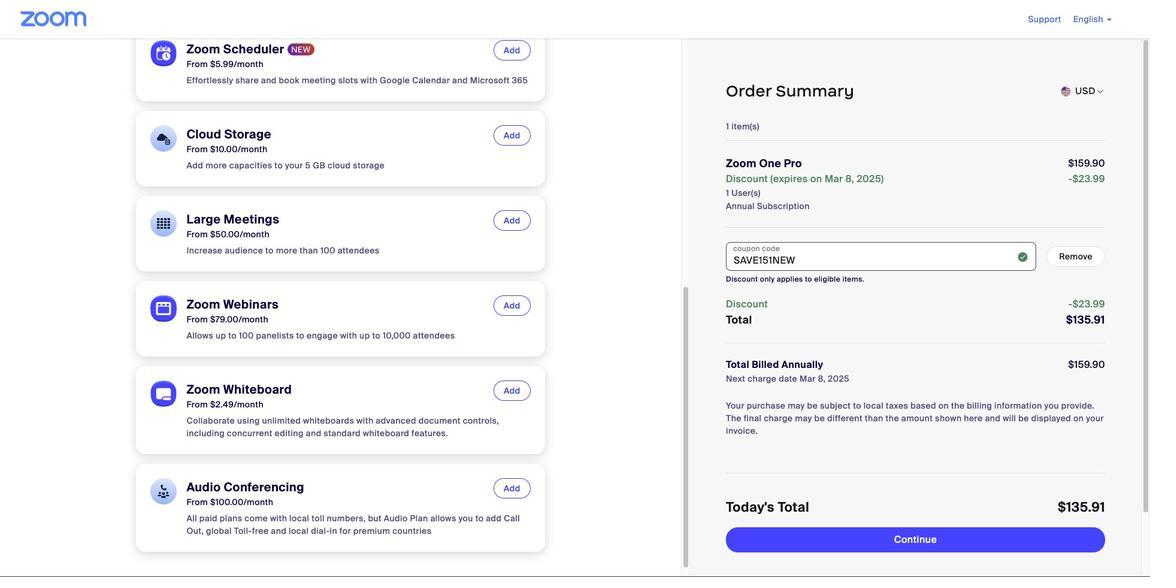 Task type: describe. For each thing, give the bounding box(es) containing it.
0 horizontal spatial more
[[206, 160, 227, 171]]

mar for date
[[800, 373, 816, 384]]

purchase
[[747, 400, 786, 411]]

total for total billed annually
[[726, 358, 750, 371]]

code
[[762, 244, 780, 254]]

and inside your purchase may be subject to local taxes based on the billing information you provide. the final charge may be different than the amount shown here and will be displayed on your invoice.
[[985, 413, 1001, 424]]

charge inside your purchase may be subject to local taxes based on the billing information you provide. the final charge may be different than the amount shown here and will be displayed on your invoice.
[[764, 413, 793, 424]]

$159.90 for annually
[[1069, 358, 1106, 371]]

1 vertical spatial local
[[290, 513, 310, 524]]

scheduler
[[223, 42, 284, 57]]

add for webinars
[[504, 301, 521, 311]]

0 vertical spatial allows
[[187, 330, 213, 341]]

1 from from the top
[[187, 59, 208, 70]]

paid
[[199, 513, 218, 524]]

from for cloud storage
[[187, 144, 208, 155]]

english link
[[1074, 14, 1112, 25]]

1 vertical spatial may
[[795, 413, 813, 424]]

0 vertical spatial your
[[285, 160, 303, 171]]

slots
[[338, 75, 358, 86]]

1 item(s)
[[726, 121, 760, 132]]

zoom for zoom scheduler
[[187, 42, 220, 57]]

global
[[206, 526, 232, 537]]

collaborate using unlimited whiteboards with advanced document controls, including concurrent editing and standard whiteboard features.
[[187, 416, 499, 439]]

large meetings icon image
[[151, 211, 177, 237]]

plans
[[220, 513, 242, 524]]

to right audience
[[266, 245, 274, 256]]

next charge date mar 8, 2025
[[726, 373, 850, 384]]

panelists
[[256, 330, 294, 341]]

to inside all paid plans come with local toll numbers, but audio plan allows you to add call out, global toll-free and local dial-in for premium countries
[[476, 513, 484, 524]]

2025
[[828, 373, 850, 384]]

add more capacities to your 5 gb cloud storage
[[187, 160, 385, 171]]

1 horizontal spatial 100
[[321, 245, 336, 256]]

next
[[726, 373, 746, 384]]

controls,
[[463, 416, 499, 426]]

billed
[[752, 358, 780, 371]]

audio conferencing icon image
[[151, 479, 177, 505]]

cloud inside the cloud storage from $10.00/month
[[187, 127, 221, 142]]

google
[[380, 75, 410, 86]]

from for large meetings
[[187, 229, 208, 240]]

call
[[504, 513, 520, 524]]

cloud storage from $10.00/month
[[187, 127, 271, 155]]

invoice.
[[726, 426, 758, 436]]

free
[[252, 526, 269, 537]]

add button for storage
[[494, 126, 531, 146]]

meetings
[[224, 212, 279, 227]]

all
[[187, 513, 197, 524]]

zoom webinars from $79.00/month
[[187, 297, 279, 325]]

date
[[779, 373, 798, 384]]

365
[[512, 75, 528, 86]]

subscription
[[757, 201, 810, 212]]

coupon code
[[734, 244, 780, 254]]

effortlessly share and book meeting slots with google calendar and microsoft 365
[[187, 75, 528, 86]]

from for zoom whiteboard
[[187, 399, 208, 410]]

your purchase may be subject to local taxes based on the billing information you provide. the final charge may be different than the amount shown here and will be displayed on your invoice.
[[726, 400, 1105, 436]]

today's total
[[726, 499, 810, 516]]

webinars
[[223, 297, 279, 313]]

billing
[[967, 400, 993, 411]]

be left the subject
[[808, 400, 818, 411]]

but
[[368, 513, 382, 524]]

calendar
[[412, 75, 450, 86]]

zoom whiteboard from $2.49/month
[[187, 382, 292, 410]]

$23.99 for discount  (expires on mar 8, 2025)
[[1073, 173, 1106, 185]]

allows inside all paid plans come with local toll numbers, but audio plan allows you to add call out, global toll-free and local dial-in for premium countries
[[431, 513, 457, 524]]

2 vertical spatial local
[[289, 526, 309, 537]]

1 vertical spatial 100
[[239, 330, 254, 341]]

audio conferencing from $100.00/month
[[187, 480, 304, 508]]

eligible
[[815, 274, 841, 284]]

conferencing
[[224, 480, 304, 495]]

audience
[[225, 245, 263, 256]]

8, for 2025
[[818, 373, 826, 384]]

come
[[245, 513, 268, 524]]

$135.91 for today's total
[[1058, 499, 1106, 516]]

with right slots at top
[[361, 75, 378, 86]]

1 horizontal spatial cloud
[[328, 160, 351, 171]]

zoom for zoom whiteboard from $2.49/month
[[187, 382, 220, 398]]

unlimited
[[262, 416, 301, 426]]

annually
[[782, 358, 824, 371]]

large
[[187, 212, 221, 227]]

1 user(s) annual subscription
[[726, 188, 810, 212]]

8, for 2025)
[[846, 173, 855, 185]]

0 vertical spatial may
[[788, 400, 805, 411]]

amount
[[902, 413, 933, 424]]

mar for on
[[825, 173, 843, 185]]

features.
[[412, 428, 448, 439]]

using
[[237, 416, 260, 426]]

discount for discount only applies to eligible items.
[[726, 274, 758, 284]]

you inside all paid plans come with local toll numbers, but audio plan allows you to add call out, global toll-free and local dial-in for premium countries
[[459, 513, 473, 524]]

coupon
[[734, 244, 760, 254]]

toll
[[312, 513, 325, 524]]

pro
[[784, 156, 802, 171]]

2 horizontal spatial on
[[1074, 413, 1084, 424]]

add for storage
[[504, 130, 521, 141]]

and inside collaborate using unlimited whiteboards with advanced document controls, including concurrent editing and standard whiteboard features.
[[306, 428, 322, 439]]

add button for webinars
[[494, 296, 531, 316]]

remove button
[[1047, 246, 1106, 267]]

add button for meetings
[[494, 211, 531, 231]]

to inside your purchase may be subject to local taxes based on the billing information you provide. the final charge may be different than the amount shown here and will be displayed on your invoice.
[[853, 400, 862, 411]]

editing
[[275, 428, 304, 439]]

be down information at bottom right
[[1019, 413, 1030, 424]]

share
[[236, 75, 259, 86]]

$135.91 for total
[[1067, 313, 1106, 327]]

will
[[1003, 413, 1017, 424]]

1 vertical spatial more
[[276, 245, 298, 256]]

here
[[964, 413, 983, 424]]

zoom webinars icon image
[[151, 296, 177, 322]]

subject
[[820, 400, 851, 411]]

add button for conferencing
[[494, 479, 531, 499]]

final
[[744, 413, 762, 424]]

$79.00/month
[[210, 314, 269, 325]]

all paid plans come with local toll numbers, but audio plan allows you to add call out, global toll-free and local dial-in for premium countries
[[187, 513, 520, 537]]

$5.99/month
[[210, 59, 264, 70]]

with inside collaborate using unlimited whiteboards with advanced document controls, including concurrent editing and standard whiteboard features.
[[357, 416, 374, 426]]



Task type: vqa. For each thing, say whether or not it's contained in the screenshot.
Your
yes



Task type: locate. For each thing, give the bounding box(es) containing it.
1 horizontal spatial the
[[952, 400, 965, 411]]

$159.90
[[1069, 157, 1106, 170], [1069, 358, 1106, 371]]

1 vertical spatial $135.91
[[1058, 499, 1106, 516]]

audio up countries
[[384, 513, 408, 524]]

1 horizontal spatial up
[[360, 330, 370, 341]]

show options image
[[1096, 87, 1106, 96]]

from inside zoom whiteboard from $2.49/month
[[187, 399, 208, 410]]

your down provide.
[[1087, 413, 1105, 424]]

from up collaborate
[[187, 399, 208, 410]]

10,000
[[383, 330, 411, 341]]

zoom for zoom webinars from $79.00/month
[[187, 297, 220, 313]]

zoom inside zoom whiteboard from $2.49/month
[[187, 382, 220, 398]]

mar
[[825, 173, 843, 185], [800, 373, 816, 384]]

the up shown
[[952, 400, 965, 411]]

add for meetings
[[504, 215, 521, 226]]

6 add button from the top
[[494, 479, 531, 499]]

the
[[726, 413, 742, 424]]

1 total from the top
[[726, 313, 753, 327]]

whiteboards
[[303, 416, 354, 426]]

up down $79.00/month
[[216, 330, 226, 341]]

0 horizontal spatial than
[[300, 245, 318, 256]]

3 add button from the top
[[494, 211, 531, 231]]

add inside all paid plans come with local toll numbers, but audio plan allows you to add call out, global toll-free and local dial-in for premium countries
[[486, 513, 502, 524]]

zoom for zoom one pro
[[726, 156, 757, 171]]

coupon code text field
[[726, 242, 1037, 271]]

add for conferencing
[[504, 483, 521, 494]]

to
[[275, 160, 283, 171], [266, 245, 274, 256], [805, 274, 813, 284], [228, 330, 237, 341], [296, 330, 305, 341], [372, 330, 381, 341], [853, 400, 862, 411], [476, 513, 484, 524]]

and right calendar
[[452, 75, 468, 86]]

allows down 'zoom webinars from $79.00/month'
[[187, 330, 213, 341]]

zoom scheduler icon image
[[151, 40, 177, 67]]

you left call
[[459, 513, 473, 524]]

with inside all paid plans come with local toll numbers, but audio plan allows you to add call out, global toll-free and local dial-in for premium countries
[[270, 513, 287, 524]]

0 vertical spatial cloud
[[187, 127, 221, 142]]

than inside your purchase may be subject to local taxes based on the billing information you provide. the final charge may be different than the amount shown here and will be displayed on your invoice.
[[865, 413, 884, 424]]

100
[[321, 245, 336, 256], [239, 330, 254, 341]]

on up shown
[[939, 400, 949, 411]]

your left '5' at the left top of the page
[[285, 160, 303, 171]]

whiteboard
[[223, 382, 292, 398]]

mar down annually
[[800, 373, 816, 384]]

1 horizontal spatial 8,
[[846, 173, 855, 185]]

local inside your purchase may be subject to local taxes based on the billing information you provide. the final charge may be different than the amount shown here and will be displayed on your invoice.
[[864, 400, 884, 411]]

0 horizontal spatial on
[[811, 173, 823, 185]]

total billed annually
[[726, 358, 824, 371]]

discount left only
[[726, 274, 758, 284]]

discount only applies to eligible items.
[[726, 274, 865, 284]]

document
[[419, 416, 461, 426]]

capacities
[[229, 160, 272, 171]]

mar left 2025)
[[825, 173, 843, 185]]

applies
[[777, 274, 803, 284]]

$159.90 for pro
[[1069, 157, 1106, 170]]

2 1 from the top
[[726, 188, 730, 198]]

0 vertical spatial total
[[726, 313, 753, 327]]

1 vertical spatial storage
[[353, 160, 385, 171]]

0 horizontal spatial 8,
[[818, 373, 826, 384]]

0 vertical spatial $135.91
[[1067, 313, 1106, 327]]

from right zoom webinars icon
[[187, 314, 208, 325]]

1 horizontal spatial storage
[[353, 160, 385, 171]]

to left engage at the left bottom
[[296, 330, 305, 341]]

0 vertical spatial 8,
[[846, 173, 855, 185]]

usd button
[[1076, 82, 1096, 100]]

from for zoom webinars
[[187, 314, 208, 325]]

with up the whiteboard
[[357, 416, 374, 426]]

storage
[[224, 127, 271, 142], [353, 160, 385, 171]]

1 horizontal spatial attendees
[[413, 330, 455, 341]]

2 from from the top
[[187, 144, 208, 155]]

$2.49/month
[[210, 399, 264, 410]]

gb
[[313, 160, 326, 171]]

1 vertical spatial 8,
[[818, 373, 826, 384]]

audio inside audio conferencing from $100.00/month
[[187, 480, 221, 495]]

zoom up $79.00/month
[[187, 297, 220, 313]]

concurrent
[[227, 428, 273, 439]]

2 $23.99 from the top
[[1073, 298, 1106, 310]]

and left will
[[985, 413, 1001, 424]]

zoom up from $5.99/month
[[187, 42, 220, 57]]

0 horizontal spatial the
[[886, 413, 900, 424]]

2 discount from the top
[[726, 274, 758, 284]]

cloud storage icon image
[[151, 126, 177, 152]]

cloud
[[187, 127, 221, 142], [328, 160, 351, 171]]

0 horizontal spatial storage
[[224, 127, 271, 142]]

0 horizontal spatial cloud
[[187, 127, 221, 142]]

discount up user(s)
[[726, 173, 768, 185]]

1 horizontal spatial audio
[[384, 513, 408, 524]]

annual
[[726, 201, 755, 212]]

8, left 2025)
[[846, 173, 855, 185]]

premium
[[353, 526, 390, 537]]

items.
[[843, 274, 865, 284]]

cloud right gb
[[328, 160, 351, 171]]

may down date
[[788, 400, 805, 411]]

numbers,
[[327, 513, 366, 524]]

remove
[[1060, 251, 1093, 262]]

zoom left one
[[726, 156, 757, 171]]

0 horizontal spatial you
[[459, 513, 473, 524]]

english
[[1074, 14, 1104, 25]]

local
[[864, 400, 884, 411], [290, 513, 310, 524], [289, 526, 309, 537]]

from up the effortlessly at the top of page
[[187, 59, 208, 70]]

for
[[340, 526, 351, 537]]

0 vertical spatial $23.99
[[1073, 173, 1106, 185]]

more right audience
[[276, 245, 298, 256]]

from down large
[[187, 229, 208, 240]]

1 inside 1 user(s) annual subscription
[[726, 188, 730, 198]]

1 vertical spatial 1
[[726, 188, 730, 198]]

1 vertical spatial mar
[[800, 373, 816, 384]]

from $5.99/month
[[187, 59, 264, 70]]

from inside the cloud storage from $10.00/month
[[187, 144, 208, 155]]

from inside large meetings from $50.00/month
[[187, 229, 208, 240]]

different
[[828, 413, 863, 424]]

1 vertical spatial than
[[865, 413, 884, 424]]

order summary
[[726, 82, 855, 101]]

from up all
[[187, 497, 208, 508]]

1 horizontal spatial allows
[[431, 513, 457, 524]]

0 horizontal spatial allows
[[187, 330, 213, 341]]

$10.00/month
[[210, 144, 268, 155]]

effortlessly
[[187, 75, 233, 86]]

up left '10,000'
[[360, 330, 370, 341]]

storage right gb
[[353, 160, 385, 171]]

storage inside the cloud storage from $10.00/month
[[224, 127, 271, 142]]

to left call
[[476, 513, 484, 524]]

4 from from the top
[[187, 314, 208, 325]]

zoom inside 'zoom webinars from $79.00/month'
[[187, 297, 220, 313]]

add button for whiteboard
[[494, 381, 531, 401]]

0 vertical spatial than
[[300, 245, 318, 256]]

to right the capacities
[[275, 160, 283, 171]]

0 vertical spatial 100
[[321, 245, 336, 256]]

2025)
[[857, 173, 884, 185]]

book
[[279, 75, 300, 86]]

on right (expires
[[811, 173, 823, 185]]

advanced
[[376, 416, 416, 426]]

1 $23.99 from the top
[[1073, 173, 1106, 185]]

total up billed
[[726, 313, 753, 327]]

total
[[778, 499, 810, 516]]

0 vertical spatial charge
[[748, 373, 777, 384]]

1 vertical spatial discount
[[726, 274, 758, 284]]

0 vertical spatial 1
[[726, 121, 730, 132]]

1 left the item(s)
[[726, 121, 730, 132]]

may left different
[[795, 413, 813, 424]]

local left the toll
[[290, 513, 310, 524]]

1 vertical spatial you
[[459, 513, 473, 524]]

1 vertical spatial charge
[[764, 413, 793, 424]]

charge down billed
[[748, 373, 777, 384]]

1 up annual
[[726, 188, 730, 198]]

from for audio conferencing
[[187, 497, 208, 508]]

0 vertical spatial storage
[[224, 127, 271, 142]]

1 discount from the top
[[726, 173, 768, 185]]

3 discount from the top
[[726, 298, 768, 310]]

1 for 1 item(s)
[[726, 121, 730, 132]]

allows
[[187, 330, 213, 341], [431, 513, 457, 524]]

1 for 1 user(s) annual subscription
[[726, 188, 730, 198]]

support link
[[1029, 14, 1062, 25]]

1 horizontal spatial your
[[1087, 413, 1105, 424]]

displayed
[[1032, 413, 1072, 424]]

0 vertical spatial you
[[1045, 400, 1060, 411]]

0 horizontal spatial attendees
[[338, 245, 380, 256]]

order
[[726, 82, 772, 101]]

you up displayed
[[1045, 400, 1060, 411]]

5
[[305, 160, 311, 171]]

8, left 2025
[[818, 373, 826, 384]]

0 vertical spatial local
[[864, 400, 884, 411]]

1 up from the left
[[216, 330, 226, 341]]

charge down purchase
[[764, 413, 793, 424]]

0 vertical spatial more
[[206, 160, 227, 171]]

user(s)
[[732, 188, 761, 198]]

audio up the 'paid'
[[187, 480, 221, 495]]

local left dial-
[[289, 526, 309, 537]]

with right engage at the left bottom
[[340, 330, 357, 341]]

to down $79.00/month
[[228, 330, 237, 341]]

and inside all paid plans come with local toll numbers, but audio plan allows you to add call out, global toll-free and local dial-in for premium countries
[[271, 526, 287, 537]]

and right free
[[271, 526, 287, 537]]

out,
[[187, 526, 204, 537]]

shown
[[936, 413, 962, 424]]

0 vertical spatial audio
[[187, 480, 221, 495]]

increase audience to more than 100 attendees
[[187, 245, 380, 256]]

the
[[952, 400, 965, 411], [886, 413, 900, 424]]

continue
[[895, 533, 937, 546]]

0 vertical spatial discount
[[726, 173, 768, 185]]

on down provide.
[[1074, 413, 1084, 424]]

zoom one pro
[[726, 156, 802, 171]]

add button
[[494, 40, 531, 61], [494, 126, 531, 146], [494, 211, 531, 231], [494, 296, 531, 316], [494, 381, 531, 401], [494, 479, 531, 499]]

increase
[[187, 245, 223, 256]]

local left taxes
[[864, 400, 884, 411]]

3 from from the top
[[187, 229, 208, 240]]

be down the subject
[[815, 413, 825, 424]]

1 horizontal spatial more
[[276, 245, 298, 256]]

0 vertical spatial on
[[811, 173, 823, 185]]

collaborate
[[187, 416, 235, 426]]

1 vertical spatial cloud
[[328, 160, 351, 171]]

0 horizontal spatial audio
[[187, 480, 221, 495]]

add
[[187, 160, 203, 171]]

5 from from the top
[[187, 399, 208, 410]]

up
[[216, 330, 226, 341], [360, 330, 370, 341]]

1 $159.90 from the top
[[1069, 157, 1106, 170]]

1 vertical spatial $23.99
[[1073, 298, 1106, 310]]

to right applies
[[805, 274, 813, 284]]

0 horizontal spatial 100
[[239, 330, 254, 341]]

today's
[[726, 499, 775, 516]]

large meetings from $50.00/month
[[187, 212, 279, 240]]

total up next
[[726, 358, 750, 371]]

based
[[911, 400, 937, 411]]

1 horizontal spatial than
[[865, 413, 884, 424]]

1 1 from the top
[[726, 121, 730, 132]]

cloud up add
[[187, 127, 221, 142]]

1 vertical spatial your
[[1087, 413, 1105, 424]]

your inside your purchase may be subject to local taxes based on the billing information you provide. the final charge may be different than the amount shown here and will be displayed on your invoice.
[[1087, 413, 1105, 424]]

from
[[187, 59, 208, 70], [187, 144, 208, 155], [187, 229, 208, 240], [187, 314, 208, 325], [187, 399, 208, 410], [187, 497, 208, 508]]

1 vertical spatial audio
[[384, 513, 408, 524]]

0 vertical spatial attendees
[[338, 245, 380, 256]]

1 horizontal spatial mar
[[825, 173, 843, 185]]

zoom scheduler
[[187, 42, 284, 57]]

taxes
[[886, 400, 909, 411]]

information
[[995, 400, 1043, 411]]

whiteboard
[[363, 428, 410, 439]]

allows up to 100 panelists to engage with up to 10,000 attendees
[[187, 330, 455, 341]]

and down whiteboards
[[306, 428, 322, 439]]

add
[[504, 45, 521, 56], [504, 130, 521, 141], [504, 215, 521, 226], [504, 301, 521, 311], [504, 386, 521, 396], [504, 483, 521, 494], [486, 513, 502, 524]]

0 horizontal spatial up
[[216, 330, 226, 341]]

5 add button from the top
[[494, 381, 531, 401]]

the down taxes
[[886, 413, 900, 424]]

toll-
[[234, 526, 252, 537]]

1 horizontal spatial on
[[939, 400, 949, 411]]

audio inside all paid plans come with local toll numbers, but audio plan allows you to add call out, global toll-free and local dial-in for premium countries
[[384, 513, 408, 524]]

storage up $10.00/month on the left top
[[224, 127, 271, 142]]

1 vertical spatial on
[[939, 400, 949, 411]]

2 $159.90 from the top
[[1069, 358, 1106, 371]]

1 vertical spatial total
[[726, 358, 750, 371]]

discount
[[726, 173, 768, 185], [726, 274, 758, 284], [726, 298, 768, 310]]

to left '10,000'
[[372, 330, 381, 341]]

meeting
[[302, 75, 336, 86]]

1 add button from the top
[[494, 40, 531, 61]]

you inside your purchase may be subject to local taxes based on the billing information you provide. the final charge may be different than the amount shown here and will be displayed on your invoice.
[[1045, 400, 1060, 411]]

zoom logo image
[[20, 11, 86, 26]]

0 vertical spatial mar
[[825, 173, 843, 185]]

allows right 'plan'
[[431, 513, 457, 524]]

0 horizontal spatial your
[[285, 160, 303, 171]]

2 total from the top
[[726, 358, 750, 371]]

and left book
[[261, 75, 277, 86]]

from up add
[[187, 144, 208, 155]]

0 vertical spatial $159.90
[[1069, 157, 1106, 170]]

discount down only
[[726, 298, 768, 310]]

only
[[760, 274, 775, 284]]

more right add
[[206, 160, 227, 171]]

$50.00/month
[[210, 229, 270, 240]]

total for total
[[726, 313, 753, 327]]

2 up from the left
[[360, 330, 370, 341]]

to up different
[[853, 400, 862, 411]]

1 vertical spatial allows
[[431, 513, 457, 524]]

zoom up collaborate
[[187, 382, 220, 398]]

in
[[330, 526, 337, 537]]

2 add button from the top
[[494, 126, 531, 146]]

1 vertical spatial attendees
[[413, 330, 455, 341]]

(expires
[[771, 173, 808, 185]]

1 horizontal spatial you
[[1045, 400, 1060, 411]]

total
[[726, 313, 753, 327], [726, 358, 750, 371]]

add for whiteboard
[[504, 386, 521, 396]]

and
[[261, 75, 277, 86], [452, 75, 468, 86], [985, 413, 1001, 424], [306, 428, 322, 439], [271, 526, 287, 537]]

from inside audio conferencing from $100.00/month
[[187, 497, 208, 508]]

0 vertical spatial the
[[952, 400, 965, 411]]

discount  (expires on mar 8, 2025)
[[726, 173, 884, 185]]

new image
[[287, 43, 314, 56]]

2 vertical spatial discount
[[726, 298, 768, 310]]

1 vertical spatial $159.90
[[1069, 358, 1106, 371]]

6 from from the top
[[187, 497, 208, 508]]

0 horizontal spatial mar
[[800, 373, 816, 384]]

$100.00/month
[[210, 497, 274, 508]]

1 vertical spatial the
[[886, 413, 900, 424]]

discount for discount  (expires on mar 8, 2025)
[[726, 173, 768, 185]]

with right come
[[270, 513, 287, 524]]

4 add button from the top
[[494, 296, 531, 316]]

from inside 'zoom webinars from $79.00/month'
[[187, 314, 208, 325]]

$23.99 for discount
[[1073, 298, 1106, 310]]

provide.
[[1062, 400, 1095, 411]]

item(s)
[[732, 121, 760, 132]]

2 vertical spatial on
[[1074, 413, 1084, 424]]

zoom whiteboard icon image
[[151, 381, 177, 407]]



